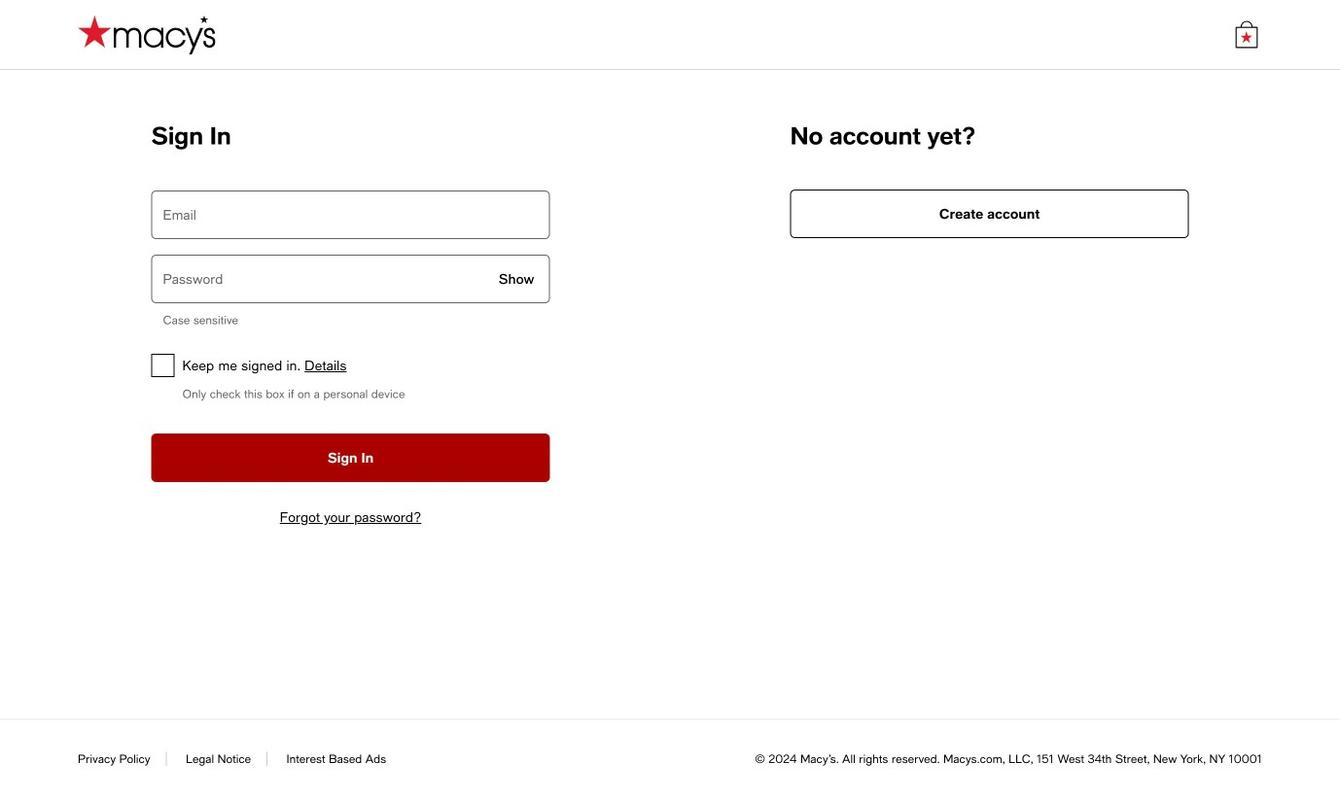 Task type: locate. For each thing, give the bounding box(es) containing it.
None checkbox
[[151, 354, 175, 377]]

  email field
[[151, 191, 550, 239]]

  password field
[[151, 255, 550, 304]]



Task type: describe. For each thing, give the bounding box(es) containing it.
shopping bag has 0 items image
[[1234, 21, 1261, 48]]



